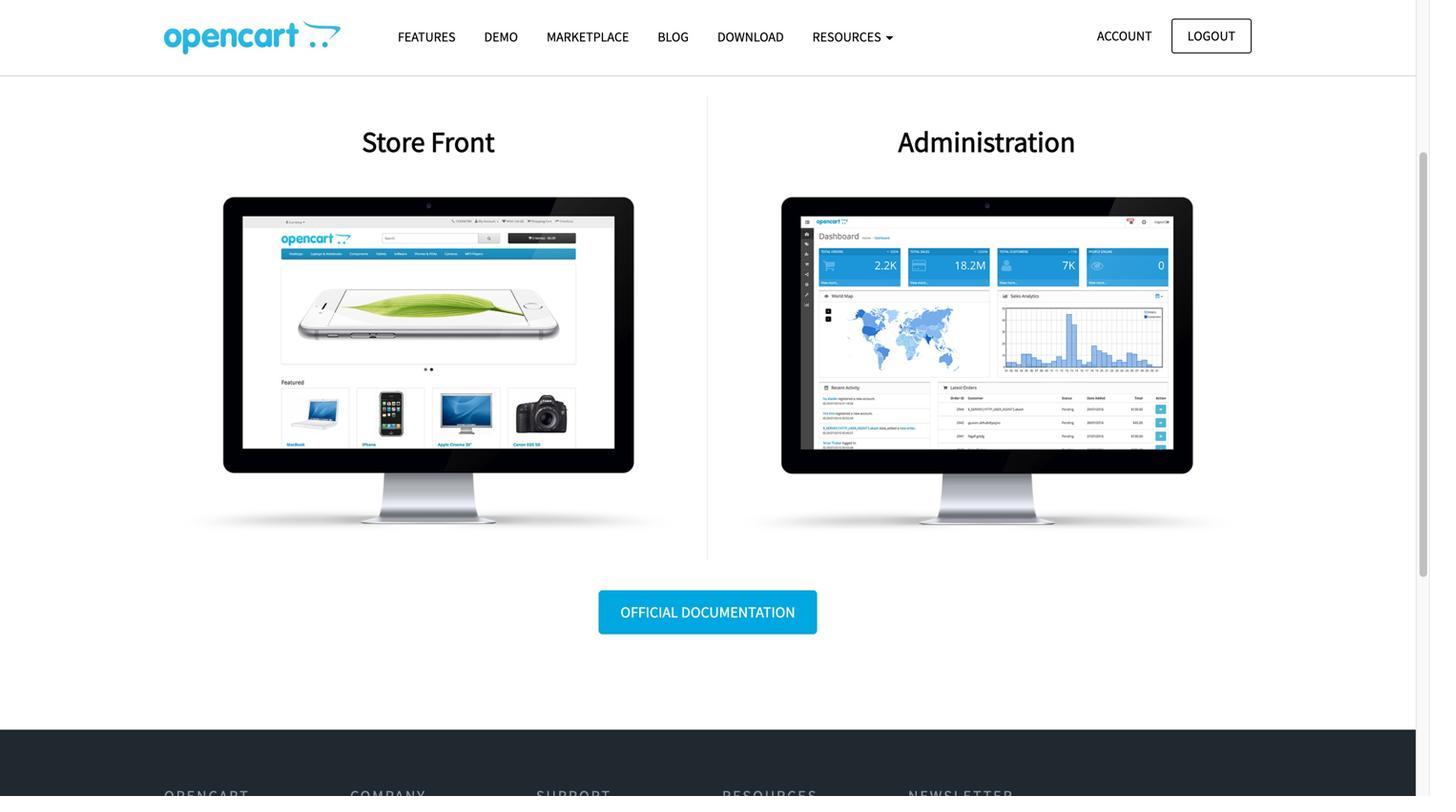 Task type: vqa. For each thing, say whether or not it's contained in the screenshot.
bottom Continue Reading
no



Task type: locate. For each thing, give the bounding box(es) containing it.
blog
[[658, 28, 689, 45]]

download
[[718, 28, 784, 45]]

official
[[621, 603, 678, 622]]

logout link
[[1172, 19, 1252, 53]]

logout
[[1188, 27, 1236, 44]]

view store front link
[[150, 96, 707, 561]]

resources
[[813, 28, 884, 45]]

1 vertical spatial front
[[452, 319, 506, 338]]

resources link
[[799, 20, 908, 54]]

administration
[[899, 124, 1076, 159], [941, 307, 1079, 326]]

0 horizontal spatial view
[[351, 319, 390, 338]]

front
[[431, 124, 495, 159], [452, 319, 506, 338]]

0 vertical spatial administration
[[899, 124, 1076, 159]]

view administration login & password: demo
[[880, 307, 1094, 350]]

1 vertical spatial administration
[[941, 307, 1079, 326]]

0 vertical spatial front
[[431, 124, 495, 159]]

official documentation
[[621, 603, 796, 622]]

view
[[896, 307, 936, 326], [351, 319, 390, 338]]

&
[[935, 331, 947, 350]]

features
[[398, 28, 456, 45]]

1 vertical spatial store
[[395, 319, 447, 338]]

store
[[362, 124, 425, 159], [395, 319, 447, 338]]

view inside "view administration login & password: demo"
[[896, 307, 936, 326]]

front inside view store front link
[[452, 319, 506, 338]]

view for administration
[[896, 307, 936, 326]]

opencart - demo image
[[164, 20, 341, 54]]

account
[[1098, 27, 1153, 44]]

marketplace link
[[533, 20, 644, 54]]

store front
[[362, 124, 495, 159]]

marketplace
[[547, 28, 629, 45]]

1 horizontal spatial view
[[896, 307, 936, 326]]

0 vertical spatial store
[[362, 124, 425, 159]]



Task type: describe. For each thing, give the bounding box(es) containing it.
official documentation link
[[599, 590, 818, 634]]

download link
[[703, 20, 799, 54]]

documentation
[[681, 603, 796, 622]]

demo
[[1050, 331, 1094, 350]]

login
[[880, 331, 930, 350]]

view for store
[[351, 319, 390, 338]]

administration inside "view administration login & password: demo"
[[941, 307, 1079, 326]]

account link
[[1081, 19, 1169, 53]]

blog link
[[644, 20, 703, 54]]

demo link
[[470, 20, 533, 54]]

demo
[[484, 28, 518, 45]]

view store front
[[351, 319, 506, 338]]

password:
[[951, 331, 1045, 350]]

features link
[[384, 20, 470, 54]]



